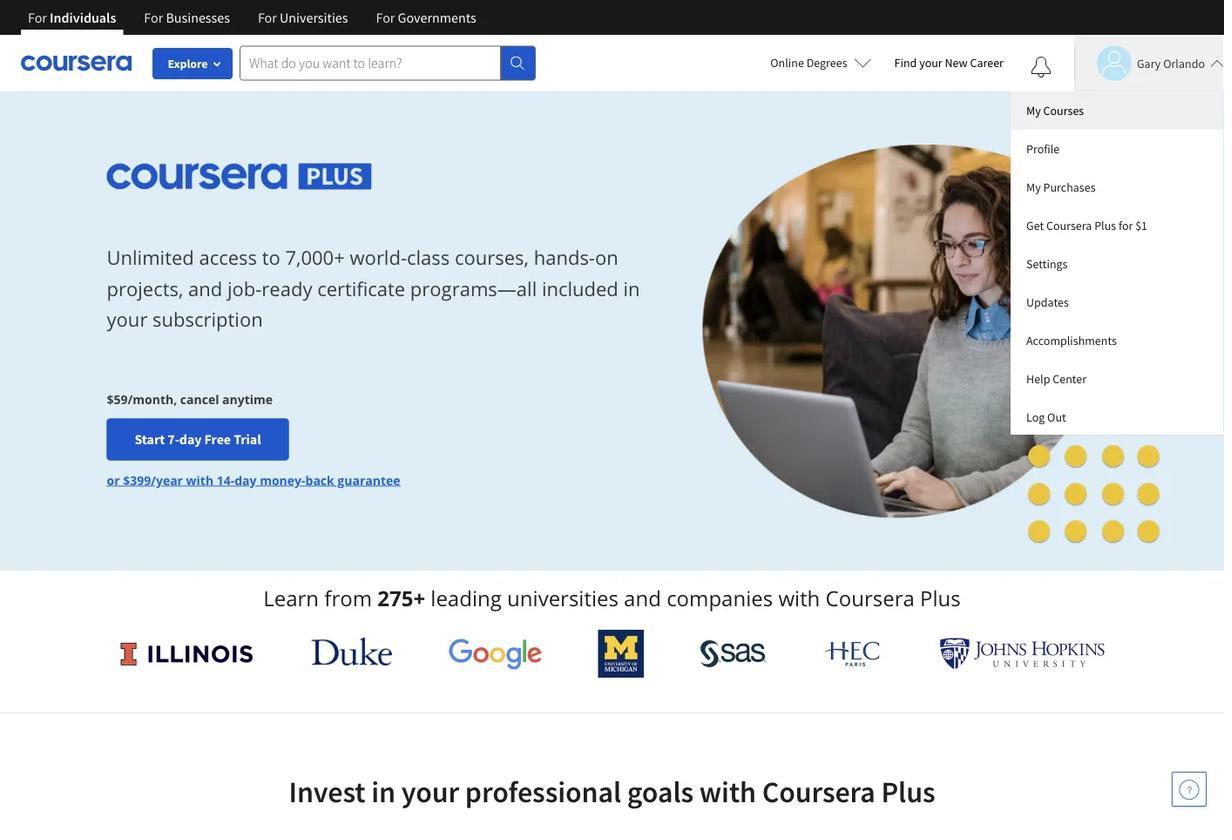 Task type: describe. For each thing, give the bounding box(es) containing it.
find your new career link
[[886, 52, 1013, 74]]

1 vertical spatial coursera
[[826, 584, 915, 613]]

degrees
[[807, 55, 848, 71]]

1 horizontal spatial with
[[700, 774, 757, 811]]

0 horizontal spatial in
[[372, 774, 396, 811]]

updates
[[1027, 295, 1069, 310]]

for for universities
[[258, 9, 277, 26]]

7-
[[168, 431, 179, 448]]

coursera image
[[21, 49, 132, 77]]

from
[[324, 584, 372, 613]]

/year
[[151, 472, 183, 488]]

courses,
[[455, 245, 529, 271]]

invest in your professional goals with coursera plus
[[289, 774, 936, 811]]

What do you want to learn? text field
[[240, 46, 501, 81]]

your inside the unlimited access to 7,000+ world-class courses, hands-on projects, and job-ready certificate programs—all included in your subscription
[[107, 306, 148, 332]]

online
[[771, 55, 804, 71]]

your inside "link"
[[920, 55, 943, 71]]

accomplishments
[[1027, 333, 1117, 349]]

show notifications image
[[1031, 57, 1052, 78]]

or $399 /year with 14-day money-back guarantee
[[107, 472, 401, 488]]

my purchases link
[[1011, 168, 1225, 207]]

explore
[[168, 56, 208, 71]]

find your new career
[[895, 55, 1004, 71]]

cancel
[[180, 391, 219, 407]]

governments
[[398, 9, 476, 26]]

online degrees
[[771, 55, 848, 71]]

learn
[[263, 584, 319, 613]]

individuals
[[50, 9, 116, 26]]

1 horizontal spatial your
[[402, 774, 459, 811]]

for governments
[[376, 9, 476, 26]]

goals
[[627, 774, 694, 811]]

2 vertical spatial coursera
[[762, 774, 876, 811]]

2 vertical spatial plus
[[882, 774, 936, 811]]

start 7-day free trial button
[[107, 419, 289, 460]]

gary orlando
[[1137, 55, 1205, 71]]

online degrees button
[[757, 44, 886, 82]]

coursera inside gary orlando menu
[[1047, 218, 1092, 234]]

explore button
[[153, 48, 233, 79]]

$59 /month, cancel anytime
[[107, 391, 273, 407]]

for businesses
[[144, 9, 230, 26]]

profile
[[1027, 141, 1060, 157]]

banner navigation
[[14, 0, 490, 35]]

johns hopkins university image
[[940, 638, 1106, 670]]

hec paris image
[[823, 636, 884, 672]]

university of michigan image
[[599, 630, 644, 678]]

2 horizontal spatial with
[[779, 584, 820, 613]]

ready
[[262, 275, 312, 301]]

certificate
[[317, 275, 405, 301]]

settings
[[1027, 256, 1068, 272]]

accomplishments link
[[1011, 322, 1225, 360]]

my courses link
[[1011, 92, 1225, 130]]

start
[[135, 431, 165, 448]]

orlando
[[1164, 55, 1205, 71]]

for for governments
[[376, 9, 395, 26]]

access
[[199, 245, 257, 271]]

universities
[[280, 9, 348, 26]]

for universities
[[258, 9, 348, 26]]

gary orlando menu
[[1011, 92, 1225, 435]]

help center link
[[1011, 360, 1225, 398]]

unlimited access to 7,000+ world-class courses, hands-on projects, and job-ready certificate programs—all included in your subscription
[[107, 245, 640, 332]]

get coursera plus for $1
[[1027, 218, 1148, 234]]

log out
[[1027, 410, 1067, 425]]

hands-
[[534, 245, 595, 271]]

help center image
[[1179, 779, 1200, 800]]

plus inside gary orlando menu
[[1095, 218, 1117, 234]]

0 vertical spatial with
[[186, 472, 214, 488]]



Task type: locate. For each thing, give the bounding box(es) containing it.
1 vertical spatial your
[[107, 306, 148, 332]]

updates link
[[1011, 283, 1225, 322]]

1 horizontal spatial in
[[624, 275, 640, 301]]

for
[[28, 9, 47, 26], [144, 9, 163, 26], [258, 9, 277, 26], [376, 9, 395, 26]]

free
[[204, 431, 231, 448]]

my left courses
[[1027, 103, 1041, 119]]

0 vertical spatial in
[[624, 275, 640, 301]]

projects,
[[107, 275, 183, 301]]

/month,
[[128, 391, 177, 407]]

gary
[[1137, 55, 1161, 71]]

my purchases
[[1027, 180, 1096, 195]]

0 vertical spatial coursera
[[1047, 218, 1092, 234]]

with right companies
[[779, 584, 820, 613]]

for left businesses
[[144, 9, 163, 26]]

day inside button
[[179, 431, 202, 448]]

1 vertical spatial my
[[1027, 180, 1041, 195]]

professional
[[465, 774, 622, 811]]

on
[[595, 245, 619, 271]]

day left money-
[[235, 472, 257, 488]]

log
[[1027, 410, 1045, 425]]

2 horizontal spatial your
[[920, 55, 943, 71]]

with
[[186, 472, 214, 488], [779, 584, 820, 613], [700, 774, 757, 811]]

trial
[[234, 431, 261, 448]]

1 for from the left
[[28, 9, 47, 26]]

0 vertical spatial and
[[188, 275, 222, 301]]

new
[[945, 55, 968, 71]]

my
[[1027, 103, 1041, 119], [1027, 180, 1041, 195]]

day
[[179, 431, 202, 448], [235, 472, 257, 488]]

1 vertical spatial in
[[372, 774, 396, 811]]

275+
[[378, 584, 425, 613]]

2 my from the top
[[1027, 180, 1041, 195]]

for left individuals
[[28, 9, 47, 26]]

job-
[[227, 275, 262, 301]]

2 for from the left
[[144, 9, 163, 26]]

log out button
[[1011, 398, 1225, 435]]

0 vertical spatial plus
[[1095, 218, 1117, 234]]

businesses
[[166, 9, 230, 26]]

2 vertical spatial your
[[402, 774, 459, 811]]

1 vertical spatial plus
[[920, 584, 961, 613]]

1 vertical spatial and
[[624, 584, 661, 613]]

day left free
[[179, 431, 202, 448]]

help
[[1027, 371, 1051, 387]]

subscription
[[153, 306, 263, 332]]

and inside the unlimited access to 7,000+ world-class courses, hands-on projects, and job-ready certificate programs—all included in your subscription
[[188, 275, 222, 301]]

my courses
[[1027, 103, 1084, 119]]

learn from 275+ leading universities and companies with coursera plus
[[263, 584, 961, 613]]

coursera plus image
[[107, 164, 372, 190]]

help center
[[1027, 371, 1087, 387]]

and up university of michigan image on the bottom of page
[[624, 584, 661, 613]]

university of illinois at urbana-champaign image
[[119, 640, 255, 668]]

my left purchases
[[1027, 180, 1041, 195]]

gary orlando button
[[1075, 46, 1225, 81]]

0 vertical spatial day
[[179, 431, 202, 448]]

courses
[[1044, 103, 1084, 119]]

money-
[[260, 472, 306, 488]]

1 my from the top
[[1027, 103, 1041, 119]]

2 vertical spatial with
[[700, 774, 757, 811]]

plus
[[1095, 218, 1117, 234], [920, 584, 961, 613], [882, 774, 936, 811]]

my for my purchases
[[1027, 180, 1041, 195]]

my for my courses
[[1027, 103, 1041, 119]]

unlimited
[[107, 245, 194, 271]]

0 horizontal spatial and
[[188, 275, 222, 301]]

for
[[1119, 218, 1133, 234]]

programs—all
[[410, 275, 537, 301]]

to
[[262, 245, 280, 271]]

$1
[[1136, 218, 1148, 234]]

profile link
[[1011, 130, 1225, 168]]

in right the invest
[[372, 774, 396, 811]]

0 vertical spatial your
[[920, 55, 943, 71]]

0 vertical spatial my
[[1027, 103, 1041, 119]]

4 for from the left
[[376, 9, 395, 26]]

back
[[306, 472, 334, 488]]

purchases
[[1044, 180, 1096, 195]]

1 vertical spatial with
[[779, 584, 820, 613]]

with left 14-
[[186, 472, 214, 488]]

for for individuals
[[28, 9, 47, 26]]

1 vertical spatial day
[[235, 472, 257, 488]]

career
[[970, 55, 1004, 71]]

settings link
[[1011, 245, 1225, 283]]

leading
[[431, 584, 502, 613]]

for for businesses
[[144, 9, 163, 26]]

your
[[920, 55, 943, 71], [107, 306, 148, 332], [402, 774, 459, 811]]

for individuals
[[28, 9, 116, 26]]

sas image
[[700, 640, 767, 668]]

out
[[1048, 410, 1067, 425]]

google image
[[448, 638, 543, 670]]

invest
[[289, 774, 366, 811]]

guarantee
[[338, 472, 401, 488]]

14-
[[217, 472, 235, 488]]

for left universities
[[258, 9, 277, 26]]

class
[[407, 245, 450, 271]]

0 horizontal spatial day
[[179, 431, 202, 448]]

3 for from the left
[[258, 9, 277, 26]]

or
[[107, 472, 120, 488]]

coursera
[[1047, 218, 1092, 234], [826, 584, 915, 613], [762, 774, 876, 811]]

anytime
[[222, 391, 273, 407]]

world-
[[350, 245, 407, 271]]

0 horizontal spatial with
[[186, 472, 214, 488]]

with right goals at the right of page
[[700, 774, 757, 811]]

0 horizontal spatial your
[[107, 306, 148, 332]]

in inside the unlimited access to 7,000+ world-class courses, hands-on projects, and job-ready certificate programs—all included in your subscription
[[624, 275, 640, 301]]

and up subscription
[[188, 275, 222, 301]]

included
[[542, 275, 619, 301]]

1 horizontal spatial and
[[624, 584, 661, 613]]

my inside 'link'
[[1027, 103, 1041, 119]]

and
[[188, 275, 222, 301], [624, 584, 661, 613]]

duke university image
[[311, 638, 392, 666]]

universities
[[507, 584, 619, 613]]

7,000+
[[285, 245, 345, 271]]

start 7-day free trial
[[135, 431, 261, 448]]

in right 'included'
[[624, 275, 640, 301]]

$399
[[123, 472, 151, 488]]

None search field
[[240, 46, 536, 81]]

get
[[1027, 218, 1044, 234]]

for up what do you want to learn? text field
[[376, 9, 395, 26]]

$59
[[107, 391, 128, 407]]

find
[[895, 55, 917, 71]]

center
[[1053, 371, 1087, 387]]

get coursera plus for $1 link
[[1011, 207, 1225, 245]]

companies
[[667, 584, 773, 613]]

1 horizontal spatial day
[[235, 472, 257, 488]]



Task type: vqa. For each thing, say whether or not it's contained in the screenshot.
2nd "•" from the bottom
no



